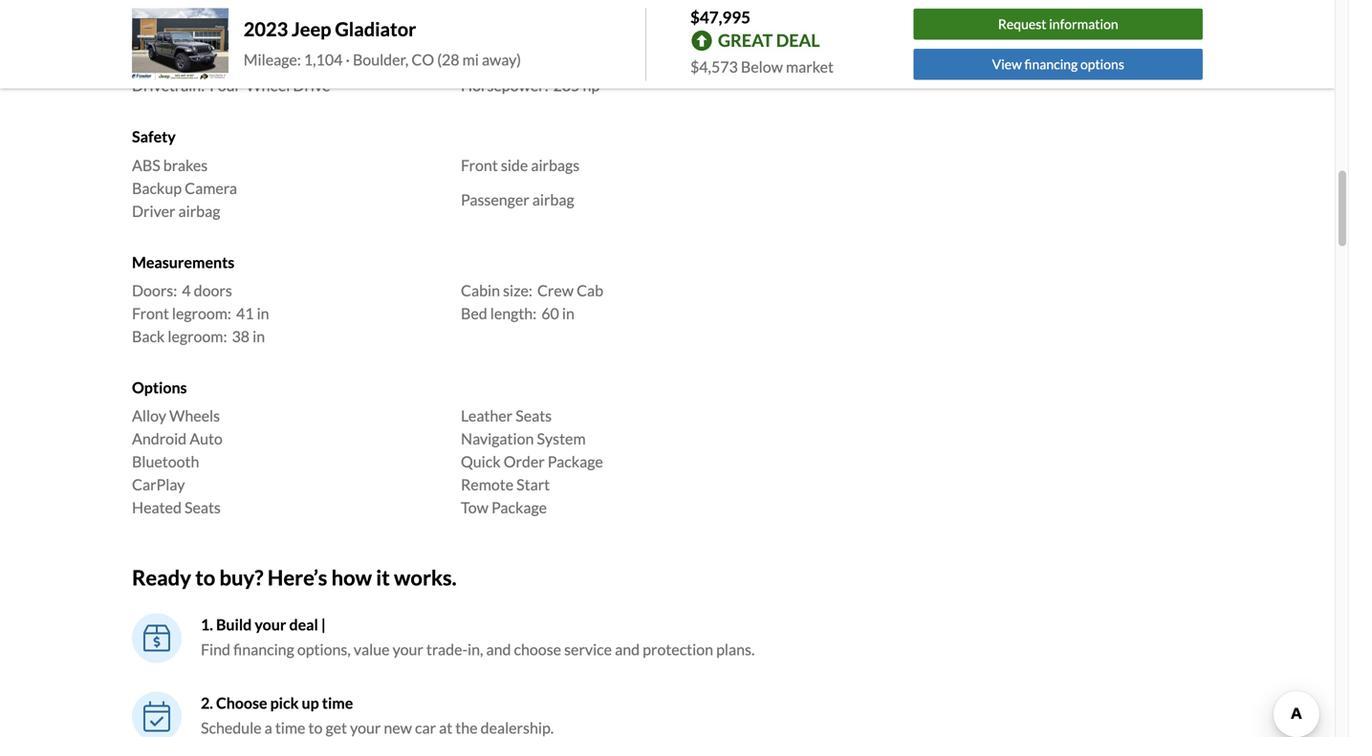 Task type: vqa. For each thing, say whether or not it's contained in the screenshot.
285 to the right
yes



Task type: describe. For each thing, give the bounding box(es) containing it.
financing inside button
[[1025, 56, 1078, 72]]

1 vertical spatial legroom:
[[168, 327, 227, 346]]

front side airbags
[[461, 156, 580, 174]]

wheels
[[169, 407, 220, 425]]

60
[[542, 304, 559, 323]]

2. choose pick up time
[[201, 694, 353, 713]]

2023 jeep gladiator image
[[132, 8, 228, 80]]

engine:
[[461, 53, 511, 72]]

navigation
[[461, 430, 534, 448]]

in right 41
[[257, 304, 269, 323]]

1 vertical spatial package
[[492, 498, 547, 517]]

4
[[182, 281, 191, 300]]

v6
[[597, 53, 616, 72]]

drivetrain:
[[132, 76, 205, 95]]

gladiator
[[335, 18, 416, 41]]

speed
[[242, 53, 283, 72]]

horsepower:
[[461, 76, 549, 95]]

$4,573 below market
[[691, 57, 834, 76]]

safety
[[132, 127, 176, 146]]

1 vertical spatial your
[[393, 640, 424, 659]]

in inside cabin size: crew cab bed length: 60 in
[[562, 304, 575, 323]]

view
[[993, 56, 1022, 72]]

how
[[332, 565, 372, 590]]

seats inside leather seats navigation system quick order package remote start tow package
[[516, 407, 552, 425]]

deal
[[289, 616, 318, 634]]

41
[[236, 304, 254, 323]]

|
[[321, 616, 326, 634]]

driver
[[132, 202, 175, 220]]

doors
[[194, 281, 232, 300]]

airbags
[[531, 156, 580, 174]]

value
[[354, 640, 390, 659]]

drive
[[293, 76, 330, 95]]

1. build your deal | find financing options, value your trade-in, and choose service and protection plans.
[[201, 616, 755, 659]]

0 vertical spatial legroom:
[[172, 304, 231, 323]]

remote
[[461, 476, 514, 494]]

abs
[[132, 156, 160, 174]]

choose
[[514, 640, 561, 659]]

it
[[376, 565, 390, 590]]

0 vertical spatial package
[[548, 453, 603, 471]]

service
[[564, 640, 612, 659]]

engine: 285 hp 3.6l v6 horsepower: 285 hp
[[461, 53, 616, 95]]

android
[[132, 430, 187, 448]]

passenger airbag
[[461, 190, 575, 209]]

start
[[517, 476, 550, 494]]

2 and from the left
[[615, 640, 640, 659]]

in right '38'
[[253, 327, 265, 346]]

buy?
[[219, 565, 264, 590]]

2023
[[244, 18, 288, 41]]

leather seats navigation system quick order package remote start tow package
[[461, 407, 603, 517]]

leather
[[461, 407, 513, 425]]

heated
[[132, 498, 182, 517]]

deal
[[776, 30, 820, 51]]

crew
[[537, 281, 574, 300]]

ready
[[132, 565, 191, 590]]

transmission:
[[132, 53, 223, 72]]

1 horizontal spatial 285
[[553, 76, 580, 95]]

mileage:
[[244, 50, 301, 69]]

to
[[195, 565, 215, 590]]

information
[[1049, 16, 1119, 32]]

options
[[1081, 56, 1125, 72]]

find
[[201, 640, 231, 659]]

pick
[[270, 694, 299, 713]]

request information
[[998, 16, 1119, 32]]

system
[[537, 430, 586, 448]]

transmission: 8-speed automatic drivetrain: four-wheel drive
[[132, 53, 356, 95]]

backup
[[132, 179, 182, 197]]

alloy
[[132, 407, 166, 425]]

options,
[[297, 640, 351, 659]]

cabin size: crew cab bed length: 60 in
[[461, 281, 604, 323]]

carplay
[[132, 476, 185, 494]]

1 horizontal spatial front
[[461, 156, 498, 174]]



Task type: locate. For each thing, give the bounding box(es) containing it.
seats
[[516, 407, 552, 425], [185, 498, 221, 517]]

0 horizontal spatial and
[[486, 640, 511, 659]]

doors: 4 doors front legroom: 41 in back legroom: 38 in
[[132, 281, 269, 346]]

legroom:
[[172, 304, 231, 323], [168, 327, 227, 346]]

0 vertical spatial front
[[461, 156, 498, 174]]

view financing options button
[[914, 49, 1203, 80]]

1 horizontal spatial airbag
[[533, 190, 575, 209]]

0 vertical spatial seats
[[516, 407, 552, 425]]

·
[[346, 50, 350, 69]]

size:
[[503, 281, 533, 300]]

package down the start
[[492, 498, 547, 517]]

side
[[501, 156, 528, 174]]

and right service
[[615, 640, 640, 659]]

1 horizontal spatial and
[[615, 640, 640, 659]]

front inside 'doors: 4 doors front legroom: 41 in back legroom: 38 in'
[[132, 304, 169, 323]]

cabin
[[461, 281, 500, 300]]

jeep
[[292, 18, 331, 41]]

1 vertical spatial financing
[[233, 640, 294, 659]]

tow
[[461, 498, 489, 517]]

and right the in,
[[486, 640, 511, 659]]

back
[[132, 327, 165, 346]]

1.
[[201, 616, 213, 634]]

285
[[515, 53, 542, 72], [553, 76, 580, 95]]

your
[[255, 616, 286, 634], [393, 640, 424, 659]]

order
[[504, 453, 545, 471]]

airbag down airbags
[[533, 190, 575, 209]]

your left deal in the bottom left of the page
[[255, 616, 286, 634]]

hp down 3.6l
[[583, 76, 600, 95]]

0 horizontal spatial your
[[255, 616, 286, 634]]

camera
[[185, 179, 237, 197]]

seats up "system"
[[516, 407, 552, 425]]

285 up horsepower:
[[515, 53, 542, 72]]

financing inside 1. build your deal | find financing options, value your trade-in, and choose service and protection plans.
[[233, 640, 294, 659]]

285 down 3.6l
[[553, 76, 580, 95]]

mi
[[463, 50, 479, 69]]

financing down request information button
[[1025, 56, 1078, 72]]

view financing options
[[993, 56, 1125, 72]]

here's
[[268, 565, 328, 590]]

away)
[[482, 50, 521, 69]]

doors:
[[132, 281, 177, 300]]

seats right the heated
[[185, 498, 221, 517]]

2.
[[201, 694, 213, 713]]

front
[[461, 156, 498, 174], [132, 304, 169, 323]]

boulder,
[[353, 50, 409, 69]]

in,
[[468, 640, 483, 659]]

in right the 60
[[562, 304, 575, 323]]

1 vertical spatial 285
[[553, 76, 580, 95]]

0 horizontal spatial front
[[132, 304, 169, 323]]

wheel
[[246, 76, 290, 95]]

0 vertical spatial hp
[[545, 53, 562, 72]]

0 horizontal spatial financing
[[233, 640, 294, 659]]

plans.
[[717, 640, 755, 659]]

cab
[[577, 281, 604, 300]]

airbag inside the abs brakes backup camera driver airbag
[[178, 202, 220, 220]]

great
[[718, 30, 773, 51]]

quick
[[461, 453, 501, 471]]

(28
[[437, 50, 460, 69]]

$4,573
[[691, 57, 738, 76]]

hp
[[545, 53, 562, 72], [583, 76, 600, 95]]

performance
[[132, 25, 221, 43]]

market
[[786, 57, 834, 76]]

four-
[[210, 76, 246, 95]]

1 horizontal spatial hp
[[583, 76, 600, 95]]

your right value
[[393, 640, 424, 659]]

up
[[302, 694, 319, 713]]

0 vertical spatial 285
[[515, 53, 542, 72]]

legroom: left '38'
[[168, 327, 227, 346]]

financing down build
[[233, 640, 294, 659]]

bluetooth
[[132, 453, 199, 471]]

1 horizontal spatial financing
[[1025, 56, 1078, 72]]

8-
[[228, 53, 242, 72]]

0 horizontal spatial hp
[[545, 53, 562, 72]]

works.
[[394, 565, 457, 590]]

trade-
[[427, 640, 468, 659]]

measurements
[[132, 253, 235, 271]]

alloy wheels android auto bluetooth carplay heated seats
[[132, 407, 223, 517]]

brakes
[[163, 156, 208, 174]]

38
[[232, 327, 250, 346]]

1 and from the left
[[486, 640, 511, 659]]

build
[[216, 616, 252, 634]]

length:
[[490, 304, 537, 323]]

1 vertical spatial front
[[132, 304, 169, 323]]

package
[[548, 453, 603, 471], [492, 498, 547, 517]]

front up back
[[132, 304, 169, 323]]

3.6l
[[565, 53, 594, 72]]

request
[[998, 16, 1047, 32]]

ready to buy? here's how it works.
[[132, 565, 457, 590]]

legroom: down doors
[[172, 304, 231, 323]]

front left side
[[461, 156, 498, 174]]

1 horizontal spatial your
[[393, 640, 424, 659]]

time
[[322, 694, 353, 713]]

auto
[[190, 430, 223, 448]]

airbag
[[533, 190, 575, 209], [178, 202, 220, 220]]

0 horizontal spatial airbag
[[178, 202, 220, 220]]

package down "system"
[[548, 453, 603, 471]]

airbag down camera
[[178, 202, 220, 220]]

request information button
[[914, 9, 1203, 40]]

options
[[132, 378, 187, 397]]

hp left 3.6l
[[545, 53, 562, 72]]

2023 jeep gladiator mileage: 1,104 · boulder, co (28 mi away)
[[244, 18, 521, 69]]

bed
[[461, 304, 488, 323]]

below
[[741, 57, 783, 76]]

0 horizontal spatial seats
[[185, 498, 221, 517]]

1 horizontal spatial seats
[[516, 407, 552, 425]]

great deal
[[718, 30, 820, 51]]

0 vertical spatial your
[[255, 616, 286, 634]]

0 horizontal spatial 285
[[515, 53, 542, 72]]

seats inside the alloy wheels android auto bluetooth carplay heated seats
[[185, 498, 221, 517]]

financing
[[1025, 56, 1078, 72], [233, 640, 294, 659]]

abs brakes backup camera driver airbag
[[132, 156, 237, 220]]

1 vertical spatial hp
[[583, 76, 600, 95]]

and
[[486, 640, 511, 659], [615, 640, 640, 659]]

automatic
[[286, 53, 356, 72]]

1 vertical spatial seats
[[185, 498, 221, 517]]

0 vertical spatial financing
[[1025, 56, 1078, 72]]

protection
[[643, 640, 714, 659]]



